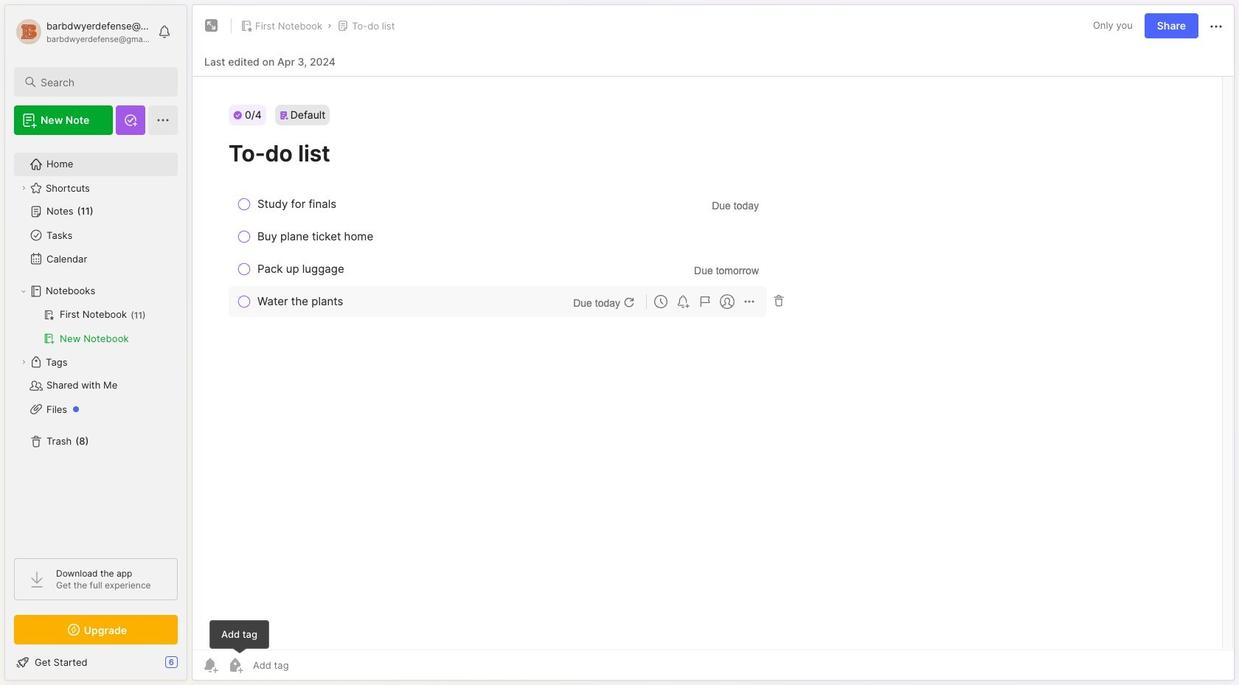Task type: describe. For each thing, give the bounding box(es) containing it.
More actions field
[[1208, 16, 1225, 35]]

Account field
[[14, 17, 151, 46]]

Note Editor text field
[[193, 76, 1234, 650]]

add a reminder image
[[201, 657, 219, 674]]

more actions image
[[1208, 18, 1225, 35]]

Search text field
[[41, 75, 165, 89]]

expand note image
[[203, 17, 221, 35]]

expand notebooks image
[[19, 287, 28, 296]]

none search field inside main element
[[41, 73, 165, 91]]



Task type: locate. For each thing, give the bounding box(es) containing it.
Help and Learning task checklist field
[[5, 651, 187, 674]]

group inside tree
[[14, 303, 177, 350]]

group
[[14, 303, 177, 350]]

tree
[[5, 144, 187, 545]]

note window element
[[192, 4, 1235, 685]]

main element
[[0, 0, 192, 685]]

tree inside main element
[[5, 144, 187, 545]]

None search field
[[41, 73, 165, 91]]

Add tag field
[[252, 659, 363, 672]]

tooltip
[[210, 620, 269, 654]]

expand tags image
[[19, 358, 28, 367]]

click to collapse image
[[186, 658, 197, 676]]

add tag image
[[226, 657, 244, 674]]



Task type: vqa. For each thing, say whether or not it's contained in the screenshot.
WHAT'S NEW field
no



